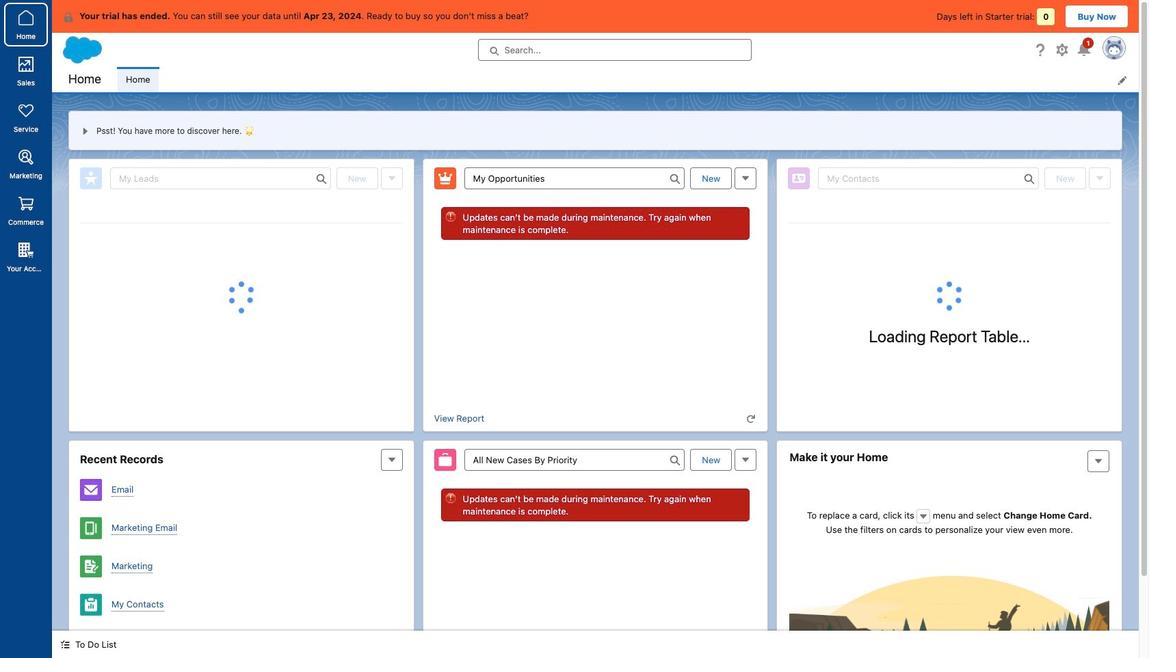 Task type: locate. For each thing, give the bounding box(es) containing it.
0 vertical spatial text default image
[[746, 415, 756, 424]]

1 vertical spatial text default image
[[919, 512, 928, 522]]

0 vertical spatial select an option text field
[[464, 168, 685, 189]]

0 vertical spatial text default image
[[63, 12, 74, 22]]

communication subscription channel type image
[[80, 518, 102, 540]]

list
[[118, 67, 1139, 92]]

0 horizontal spatial grid
[[80, 223, 403, 224]]

grid
[[80, 223, 403, 224], [788, 223, 1111, 224]]

Select an Option text field
[[464, 168, 685, 189], [464, 449, 685, 471]]

1 vertical spatial select an option text field
[[464, 449, 685, 471]]

error image
[[445, 211, 456, 222]]

1 horizontal spatial grid
[[788, 223, 1111, 224]]

2 select an option text field from the top
[[464, 449, 685, 471]]

communication subscription image
[[80, 556, 102, 578]]

1 horizontal spatial text default image
[[746, 415, 756, 424]]

report image
[[80, 594, 102, 616]]

text default image
[[63, 12, 74, 22], [919, 512, 928, 522]]

0 horizontal spatial text default image
[[60, 640, 70, 650]]

text default image
[[746, 415, 756, 424], [60, 640, 70, 650]]

1 horizontal spatial text default image
[[919, 512, 928, 522]]



Task type: describe. For each thing, give the bounding box(es) containing it.
0 horizontal spatial text default image
[[63, 12, 74, 22]]

engagement channel type image
[[80, 480, 102, 501]]

2 grid from the left
[[788, 223, 1111, 224]]

1 grid from the left
[[80, 223, 403, 224]]

error image
[[445, 493, 456, 504]]

account image
[[80, 633, 102, 655]]

1 vertical spatial text default image
[[60, 640, 70, 650]]

1 select an option text field from the top
[[464, 168, 685, 189]]



